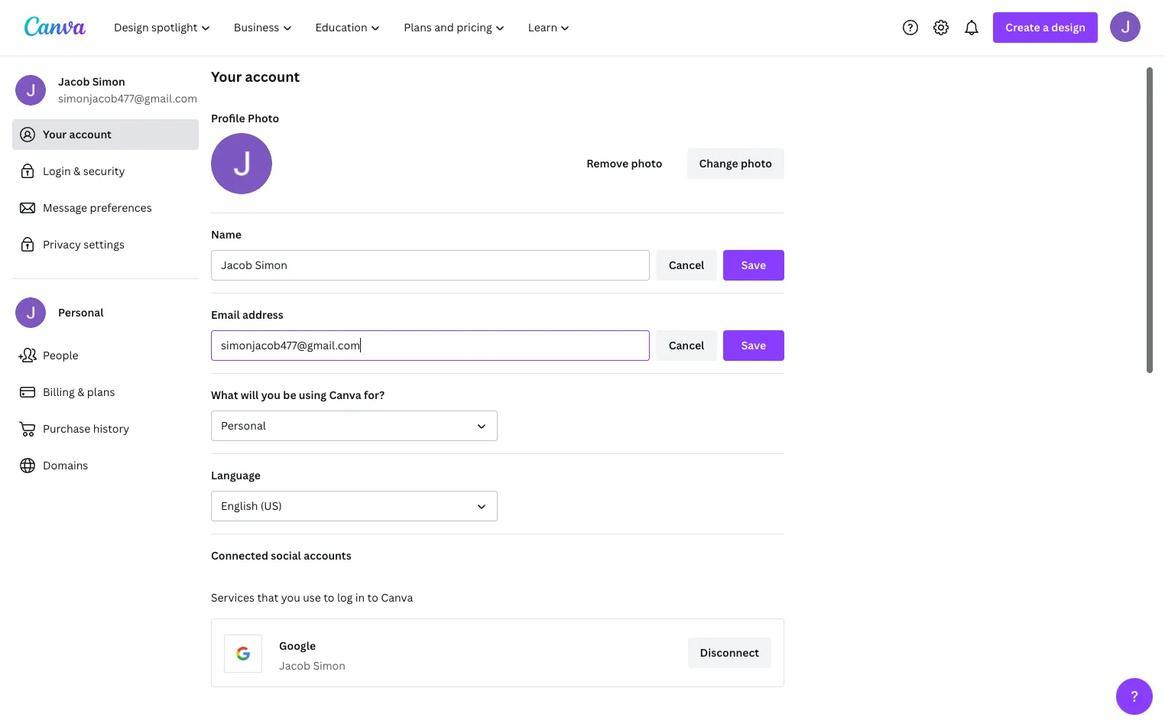 Task type: vqa. For each thing, say whether or not it's contained in the screenshot.
"over" related to the
no



Task type: locate. For each thing, give the bounding box(es) containing it.
0 horizontal spatial your account
[[43, 127, 112, 141]]

profile photo
[[211, 111, 279, 125]]

privacy settings link
[[12, 229, 199, 260]]

accounts
[[304, 548, 351, 563]]

1 horizontal spatial to
[[367, 590, 378, 605]]

your account link
[[12, 119, 199, 150]]

social
[[271, 548, 301, 563]]

1 cancel from the top
[[669, 258, 705, 272]]

log
[[337, 590, 353, 605]]

jacob simon simonjacob477@gmail.com
[[58, 74, 197, 106]]

services
[[211, 590, 255, 605]]

1 horizontal spatial simon
[[313, 658, 346, 673]]

personal down will
[[221, 418, 266, 433]]

security
[[83, 164, 125, 178]]

0 horizontal spatial simon
[[92, 74, 125, 89]]

1 save button from the top
[[723, 250, 785, 281]]

0 horizontal spatial personal
[[58, 305, 104, 320]]

(us)
[[261, 499, 282, 513]]

address
[[242, 307, 283, 322]]

0 horizontal spatial photo
[[631, 156, 663, 171]]

photo for change photo
[[741, 156, 772, 171]]

& right login
[[73, 164, 81, 178]]

save for name
[[742, 258, 766, 272]]

& for billing
[[77, 385, 84, 399]]

to right in
[[367, 590, 378, 605]]

1 vertical spatial your
[[43, 127, 67, 141]]

disconnect
[[700, 645, 759, 660]]

simon inside jacob simon simonjacob477@gmail.com
[[92, 74, 125, 89]]

you
[[261, 388, 281, 402], [281, 590, 300, 605]]

Name text field
[[221, 251, 640, 280]]

cancel button
[[656, 250, 717, 281], [656, 330, 717, 361]]

Email address text field
[[221, 331, 640, 360]]

your
[[211, 67, 242, 86], [43, 127, 67, 141]]

1 vertical spatial jacob
[[279, 658, 310, 673]]

cancel for email address
[[669, 338, 705, 353]]

0 horizontal spatial your
[[43, 127, 67, 141]]

people link
[[12, 340, 199, 371]]

simon down the google
[[313, 658, 346, 673]]

personal up people
[[58, 305, 104, 320]]

simonjacob477@gmail.com
[[58, 91, 197, 106]]

1 cancel button from the top
[[656, 250, 717, 281]]

0 vertical spatial cancel button
[[656, 250, 717, 281]]

your up login
[[43, 127, 67, 141]]

1 vertical spatial personal
[[221, 418, 266, 433]]

0 vertical spatial save button
[[723, 250, 785, 281]]

account
[[245, 67, 300, 86], [69, 127, 112, 141]]

1 photo from the left
[[631, 156, 663, 171]]

2 save from the top
[[742, 338, 766, 353]]

top level navigation element
[[104, 12, 584, 43]]

photo right change
[[741, 156, 772, 171]]

account up photo
[[245, 67, 300, 86]]

personal inside button
[[221, 418, 266, 433]]

0 vertical spatial &
[[73, 164, 81, 178]]

canva left for?
[[329, 388, 361, 402]]

settings
[[84, 237, 125, 252]]

plans
[[87, 385, 115, 399]]

remove photo
[[587, 156, 663, 171]]

canva
[[329, 388, 361, 402], [381, 590, 413, 605]]

to left log
[[324, 590, 335, 605]]

1 horizontal spatial personal
[[221, 418, 266, 433]]

your up the 'profile'
[[211, 67, 242, 86]]

0 vertical spatial simon
[[92, 74, 125, 89]]

simon up 'simonjacob477@gmail.com'
[[92, 74, 125, 89]]

your account up login & security at the top left of page
[[43, 127, 112, 141]]

Personal button
[[211, 411, 498, 441]]

0 vertical spatial jacob
[[58, 74, 90, 89]]

cancel
[[669, 258, 705, 272], [669, 338, 705, 353]]

1 horizontal spatial jacob
[[279, 658, 310, 673]]

0 vertical spatial your
[[211, 67, 242, 86]]

email address
[[211, 307, 283, 322]]

photo right remove
[[631, 156, 663, 171]]

photo
[[631, 156, 663, 171], [741, 156, 772, 171]]

0 vertical spatial you
[[261, 388, 281, 402]]

1 vertical spatial cancel
[[669, 338, 705, 353]]

1 vertical spatial account
[[69, 127, 112, 141]]

1 horizontal spatial your
[[211, 67, 242, 86]]

jacob down the google
[[279, 658, 310, 673]]

1 vertical spatial simon
[[313, 658, 346, 673]]

1 horizontal spatial account
[[245, 67, 300, 86]]

0 vertical spatial save
[[742, 258, 766, 272]]

your account
[[211, 67, 300, 86], [43, 127, 112, 141]]

1 vertical spatial you
[[281, 590, 300, 605]]

photo inside remove photo button
[[631, 156, 663, 171]]

photo for remove photo
[[631, 156, 663, 171]]

personal
[[58, 305, 104, 320], [221, 418, 266, 433]]

billing & plans
[[43, 385, 115, 399]]

save for email address
[[742, 338, 766, 353]]

you left be
[[261, 388, 281, 402]]

history
[[93, 421, 129, 436]]

change photo button
[[687, 148, 785, 179]]

save button for email address
[[723, 330, 785, 361]]

0 horizontal spatial jacob
[[58, 74, 90, 89]]

1 vertical spatial &
[[77, 385, 84, 399]]

save
[[742, 258, 766, 272], [742, 338, 766, 353]]

be
[[283, 388, 296, 402]]

1 to from the left
[[324, 590, 335, 605]]

photo inside change photo button
[[741, 156, 772, 171]]

connected social accounts
[[211, 548, 351, 563]]

login & security
[[43, 164, 125, 178]]

1 vertical spatial cancel button
[[656, 330, 717, 361]]

disconnect button
[[688, 638, 772, 668]]

connected
[[211, 548, 268, 563]]

your account up photo
[[211, 67, 300, 86]]

1 vertical spatial save
[[742, 338, 766, 353]]

2 save button from the top
[[723, 330, 785, 361]]

you left the use
[[281, 590, 300, 605]]

2 to from the left
[[367, 590, 378, 605]]

jacob up 'simonjacob477@gmail.com'
[[58, 74, 90, 89]]

2 photo from the left
[[741, 156, 772, 171]]

2 cancel button from the top
[[656, 330, 717, 361]]

domains link
[[12, 450, 199, 481]]

create
[[1006, 20, 1041, 34]]

jacob
[[58, 74, 90, 89], [279, 658, 310, 673]]

0 vertical spatial cancel
[[669, 258, 705, 272]]

purchase history link
[[12, 414, 199, 444]]

you for that
[[281, 590, 300, 605]]

save button
[[723, 250, 785, 281], [723, 330, 785, 361]]

1 save from the top
[[742, 258, 766, 272]]

1 vertical spatial canva
[[381, 590, 413, 605]]

1 vertical spatial save button
[[723, 330, 785, 361]]

&
[[73, 164, 81, 178], [77, 385, 84, 399]]

people
[[43, 348, 78, 362]]

0 vertical spatial canva
[[329, 388, 361, 402]]

1 vertical spatial your account
[[43, 127, 112, 141]]

simon
[[92, 74, 125, 89], [313, 658, 346, 673]]

0 vertical spatial personal
[[58, 305, 104, 320]]

1 horizontal spatial canva
[[381, 590, 413, 605]]

& left the plans
[[77, 385, 84, 399]]

to
[[324, 590, 335, 605], [367, 590, 378, 605]]

change photo
[[699, 156, 772, 171]]

1 horizontal spatial photo
[[741, 156, 772, 171]]

privacy
[[43, 237, 81, 252]]

canva right in
[[381, 590, 413, 605]]

account up login & security at the top left of page
[[69, 127, 112, 141]]

1 horizontal spatial your account
[[211, 67, 300, 86]]

email
[[211, 307, 240, 322]]

remove photo button
[[574, 148, 675, 179]]

0 horizontal spatial account
[[69, 127, 112, 141]]

0 horizontal spatial to
[[324, 590, 335, 605]]

2 cancel from the top
[[669, 338, 705, 353]]



Task type: describe. For each thing, give the bounding box(es) containing it.
that
[[257, 590, 279, 605]]

privacy settings
[[43, 237, 125, 252]]

billing & plans link
[[12, 377, 199, 408]]

jacob inside jacob simon simonjacob477@gmail.com
[[58, 74, 90, 89]]

english
[[221, 499, 258, 513]]

in
[[355, 590, 365, 605]]

preferences
[[90, 200, 152, 215]]

using
[[299, 388, 327, 402]]

message preferences link
[[12, 193, 199, 223]]

photo
[[248, 111, 279, 125]]

profile
[[211, 111, 245, 125]]

& for login
[[73, 164, 81, 178]]

a
[[1043, 20, 1049, 34]]

cancel for name
[[669, 258, 705, 272]]

login
[[43, 164, 71, 178]]

message preferences
[[43, 200, 152, 215]]

message
[[43, 200, 87, 215]]

0 horizontal spatial canva
[[329, 388, 361, 402]]

Language: English (US) button
[[211, 491, 498, 522]]

name
[[211, 227, 242, 242]]

simon inside the google jacob simon
[[313, 658, 346, 673]]

your account inside your account link
[[43, 127, 112, 141]]

you for will
[[261, 388, 281, 402]]

change
[[699, 156, 738, 171]]

what
[[211, 388, 238, 402]]

billing
[[43, 385, 75, 399]]

jacob inside the google jacob simon
[[279, 658, 310, 673]]

design
[[1052, 20, 1086, 34]]

google jacob simon
[[279, 639, 346, 673]]

create a design button
[[994, 12, 1098, 43]]

services that you use to log in to canva
[[211, 590, 413, 605]]

will
[[241, 388, 259, 402]]

language
[[211, 468, 261, 483]]

jacob simon image
[[1110, 11, 1141, 42]]

0 vertical spatial account
[[245, 67, 300, 86]]

0 vertical spatial your account
[[211, 67, 300, 86]]

create a design
[[1006, 20, 1086, 34]]

use
[[303, 590, 321, 605]]

login & security link
[[12, 156, 199, 187]]

what will you be using canva for?
[[211, 388, 385, 402]]

purchase history
[[43, 421, 129, 436]]

for?
[[364, 388, 385, 402]]

cancel button for name
[[656, 250, 717, 281]]

purchase
[[43, 421, 91, 436]]

google
[[279, 639, 316, 653]]

domains
[[43, 458, 88, 473]]

remove
[[587, 156, 629, 171]]

cancel button for email address
[[656, 330, 717, 361]]

english (us)
[[221, 499, 282, 513]]

save button for name
[[723, 250, 785, 281]]



